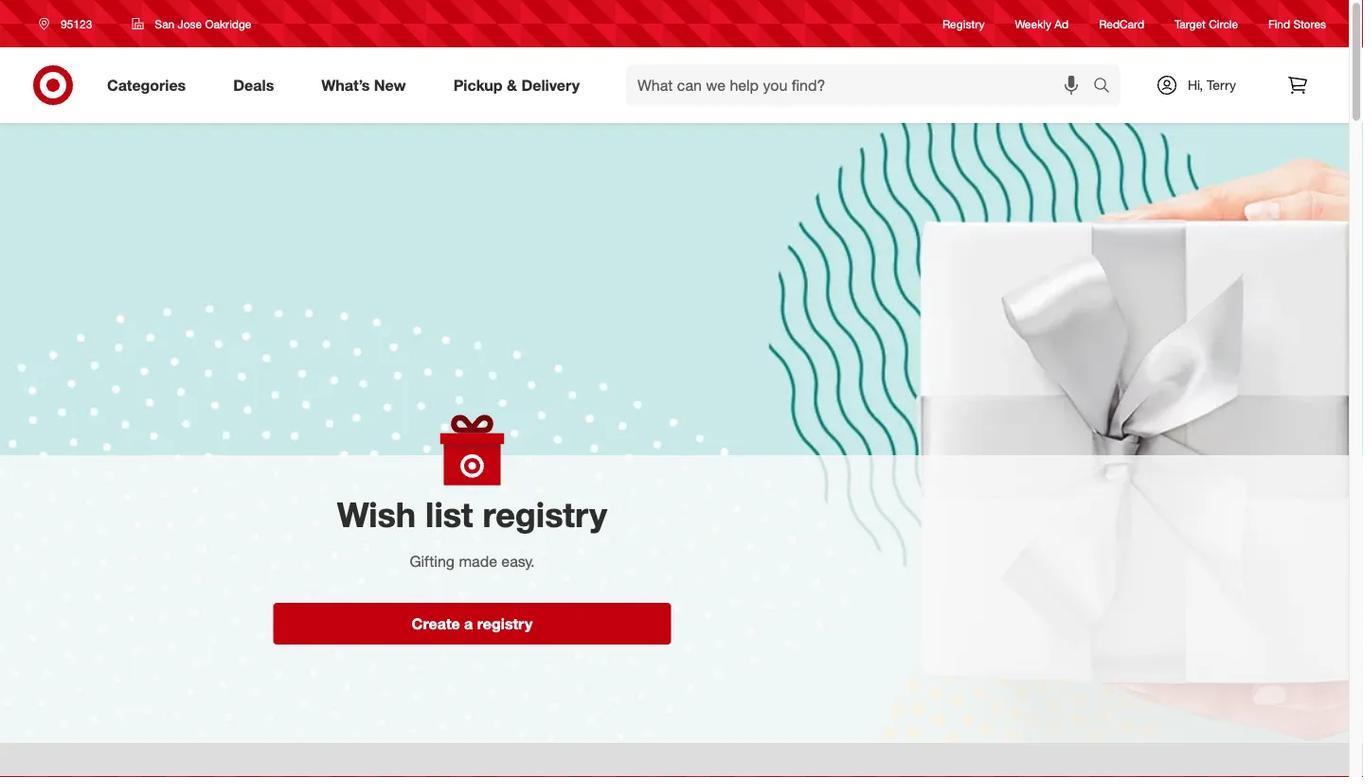 Task type: vqa. For each thing, say whether or not it's contained in the screenshot.
The Advertisement ELEMENT
no



Task type: locate. For each thing, give the bounding box(es) containing it.
search
[[1085, 78, 1130, 96]]

made
[[459, 553, 497, 571]]

categories
[[107, 76, 186, 94]]

san jose oakridge
[[155, 17, 251, 31]]

find stores link
[[1268, 16, 1326, 32]]

0 vertical spatial registry
[[483, 494, 607, 536]]

create a registry
[[412, 615, 533, 633]]

stores
[[1293, 17, 1326, 31]]

registry up easy.
[[483, 494, 607, 536]]

registry
[[943, 17, 985, 31]]

hi, terry
[[1188, 77, 1236, 93]]

delivery
[[521, 76, 580, 94]]

what's new
[[321, 76, 406, 94]]

weekly
[[1015, 17, 1051, 31]]

registry right the a
[[477, 615, 533, 633]]

create a registry link
[[273, 603, 671, 645]]

what's new link
[[305, 64, 430, 106]]

new
[[374, 76, 406, 94]]

ad
[[1055, 17, 1069, 31]]

create
[[412, 615, 460, 633]]

registry link
[[943, 16, 985, 32]]

weekly ad link
[[1015, 16, 1069, 32]]

pickup
[[453, 76, 503, 94]]

target
[[1175, 17, 1206, 31]]

registry
[[483, 494, 607, 536], [477, 615, 533, 633]]

gifting
[[410, 553, 455, 571]]

san
[[155, 17, 175, 31]]

categories link
[[91, 64, 210, 106]]

1 vertical spatial registry
[[477, 615, 533, 633]]

list
[[425, 494, 473, 536]]

registry for wish list registry
[[483, 494, 607, 536]]

What can we help you find? suggestions appear below search field
[[626, 64, 1098, 106]]

registry for create a registry
[[477, 615, 533, 633]]

registry inside "create a registry" button
[[477, 615, 533, 633]]

wish list registry
[[337, 494, 607, 536]]



Task type: describe. For each thing, give the bounding box(es) containing it.
create a registry button
[[273, 603, 671, 645]]

circle
[[1209, 17, 1238, 31]]

oakridge
[[205, 17, 251, 31]]

weekly ad
[[1015, 17, 1069, 31]]

deals
[[233, 76, 274, 94]]

95123 button
[[27, 7, 112, 41]]

95123
[[61, 17, 92, 31]]

jose
[[178, 17, 202, 31]]

redcard
[[1099, 17, 1144, 31]]

gifting made easy.
[[410, 553, 535, 571]]

find stores
[[1268, 17, 1326, 31]]

&
[[507, 76, 517, 94]]

wish
[[337, 494, 416, 536]]

pickup & delivery
[[453, 76, 580, 94]]

pickup & delivery link
[[437, 64, 603, 106]]

san jose oakridge button
[[120, 7, 264, 41]]

target circle link
[[1175, 16, 1238, 32]]

search button
[[1085, 64, 1130, 110]]

target circle
[[1175, 17, 1238, 31]]

what's
[[321, 76, 370, 94]]

deals link
[[217, 64, 298, 106]]

redcard link
[[1099, 16, 1144, 32]]

easy.
[[501, 553, 535, 571]]

find
[[1268, 17, 1290, 31]]

hi,
[[1188, 77, 1203, 93]]

terry
[[1207, 77, 1236, 93]]

a
[[464, 615, 473, 633]]



